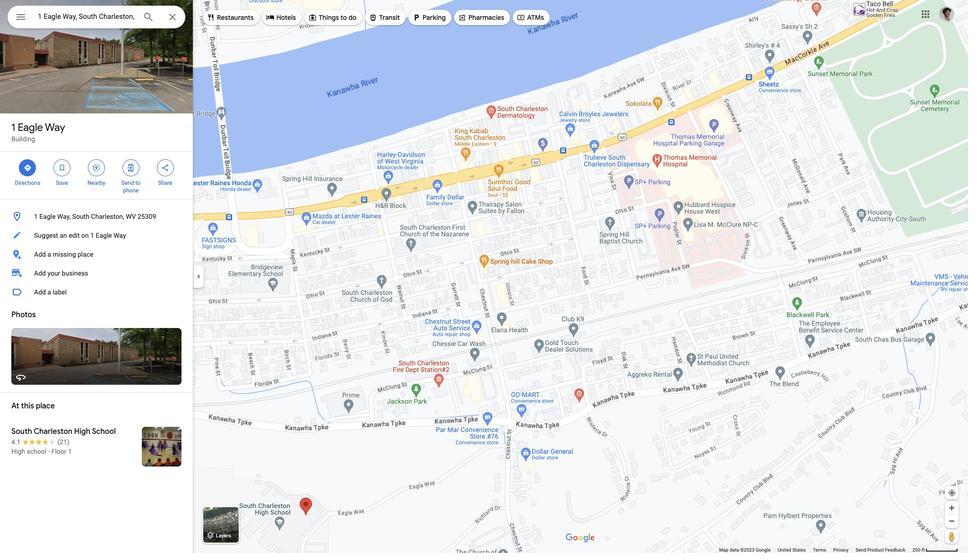 Task type: locate. For each thing, give the bounding box(es) containing it.
eagle inside 1 eagle way, south charleston, wv 25309 button
[[39, 213, 56, 220]]

south up "4.1"
[[11, 427, 32, 436]]

0 vertical spatial send
[[121, 180, 134, 186]]

to left do
[[340, 13, 347, 22]]

united states
[[778, 547, 806, 553]]

map data ©2023 google
[[719, 547, 771, 553]]

a inside button
[[47, 251, 51, 258]]

high down "4.1"
[[11, 448, 25, 455]]

1 vertical spatial way
[[114, 232, 126, 239]]

send inside send to phone
[[121, 180, 134, 186]]

0 horizontal spatial place
[[36, 401, 55, 411]]

2 vertical spatial add
[[34, 288, 46, 296]]

1 vertical spatial to
[[135, 180, 140, 186]]

1 horizontal spatial way
[[114, 232, 126, 239]]

add inside button
[[34, 251, 46, 258]]

add a missing place
[[34, 251, 93, 258]]

high left school
[[74, 427, 90, 436]]

1 horizontal spatial high
[[74, 427, 90, 436]]

0 vertical spatial to
[[340, 13, 347, 22]]

collapse side panel image
[[193, 271, 204, 282]]

eagle for way,
[[39, 213, 56, 220]]

privacy button
[[833, 547, 849, 553]]

0 horizontal spatial send
[[121, 180, 134, 186]]

2 vertical spatial eagle
[[96, 232, 112, 239]]

1 vertical spatial high
[[11, 448, 25, 455]]

place down on
[[78, 251, 93, 258]]

1 vertical spatial add
[[34, 269, 46, 277]]

high
[[74, 427, 90, 436], [11, 448, 25, 455]]

add down suggest
[[34, 251, 46, 258]]

eagle inside 1 eagle way building
[[18, 121, 43, 134]]

1 vertical spatial south
[[11, 427, 32, 436]]

send left product at bottom
[[856, 547, 866, 553]]

0 horizontal spatial high
[[11, 448, 25, 455]]

a
[[47, 251, 51, 258], [47, 288, 51, 296]]

1 add from the top
[[34, 251, 46, 258]]

terms button
[[813, 547, 826, 553]]

1 horizontal spatial place
[[78, 251, 93, 258]]

save
[[56, 180, 68, 186]]

 search field
[[8, 6, 185, 30]]

1 a from the top
[[47, 251, 51, 258]]

add a missing place button
[[0, 245, 193, 264]]

add inside button
[[34, 288, 46, 296]]

a for label
[[47, 288, 51, 296]]


[[369, 12, 377, 23]]

feedback
[[885, 547, 905, 553]]

footer
[[719, 547, 912, 553]]


[[15, 10, 26, 24]]

0 horizontal spatial to
[[135, 180, 140, 186]]

place right this
[[36, 401, 55, 411]]

1 vertical spatial eagle
[[39, 213, 56, 220]]

add a label
[[34, 288, 67, 296]]

south
[[72, 213, 89, 220], [11, 427, 32, 436]]

25309
[[138, 213, 156, 220]]

1 vertical spatial a
[[47, 288, 51, 296]]

1 horizontal spatial to
[[340, 13, 347, 22]]

place inside button
[[78, 251, 93, 258]]

eagle right on
[[96, 232, 112, 239]]

1 up building
[[11, 121, 15, 134]]

0 horizontal spatial way
[[45, 121, 65, 134]]

send
[[121, 180, 134, 186], [856, 547, 866, 553]]

send up phone
[[121, 180, 134, 186]]

to inside  things to do
[[340, 13, 347, 22]]

add
[[34, 251, 46, 258], [34, 269, 46, 277], [34, 288, 46, 296]]

send inside button
[[856, 547, 866, 553]]

building
[[11, 135, 35, 143]]

add left the label
[[34, 288, 46, 296]]

2 a from the top
[[47, 288, 51, 296]]

200 ft
[[912, 547, 925, 553]]

data
[[730, 547, 739, 553]]

add inside "link"
[[34, 269, 46, 277]]

your
[[47, 269, 60, 277]]

google account: tariq douglas  
(tariq.douglas@adept.ai) image
[[939, 6, 954, 22]]

0 vertical spatial eagle
[[18, 121, 43, 134]]

way down wv
[[114, 232, 126, 239]]


[[412, 12, 421, 23]]

eagle left way,
[[39, 213, 56, 220]]

to
[[340, 13, 347, 22], [135, 180, 140, 186]]

atms
[[527, 13, 544, 22]]

a inside button
[[47, 288, 51, 296]]

1 vertical spatial send
[[856, 547, 866, 553]]

show your location image
[[948, 489, 956, 497]]

eagle
[[18, 121, 43, 134], [39, 213, 56, 220], [96, 232, 112, 239]]

3 add from the top
[[34, 288, 46, 296]]

way
[[45, 121, 65, 134], [114, 232, 126, 239]]

way,
[[57, 213, 71, 220]]

4.1 stars 21 reviews image
[[11, 437, 69, 447]]

to inside send to phone
[[135, 180, 140, 186]]

eagle up building
[[18, 121, 43, 134]]

0 vertical spatial add
[[34, 251, 46, 258]]

way inside button
[[114, 232, 126, 239]]

·
[[48, 448, 50, 455]]

to up phone
[[135, 180, 140, 186]]

1 horizontal spatial south
[[72, 213, 89, 220]]

 parking
[[412, 12, 446, 23]]

photos
[[11, 310, 36, 320]]

2 add from the top
[[34, 269, 46, 277]]

0 vertical spatial a
[[47, 251, 51, 258]]

actions for 1 eagle way region
[[0, 152, 193, 199]]

0 vertical spatial way
[[45, 121, 65, 134]]

south right way,
[[72, 213, 89, 220]]

a left missing
[[47, 251, 51, 258]]


[[58, 163, 66, 173]]

1 Eagle Way, South Charleston, WV 25309 field
[[8, 6, 185, 28]]

parking
[[423, 13, 446, 22]]

south charleston high school
[[11, 427, 116, 436]]

way up 
[[45, 121, 65, 134]]

1 horizontal spatial send
[[856, 547, 866, 553]]

place
[[78, 251, 93, 258], [36, 401, 55, 411]]

privacy
[[833, 547, 849, 553]]

high school · floor 1
[[11, 448, 72, 455]]

share
[[158, 180, 172, 186]]

none field inside "1 eagle way, south charleston, wv 25309" field
[[38, 11, 135, 22]]

map
[[719, 547, 728, 553]]

a left the label
[[47, 288, 51, 296]]

 restaurants
[[207, 12, 254, 23]]

0 vertical spatial high
[[74, 427, 90, 436]]


[[266, 12, 274, 23]]

1 eagle way, south charleston, wv 25309
[[34, 213, 156, 220]]

business
[[62, 269, 88, 277]]

united
[[778, 547, 791, 553]]

0 vertical spatial place
[[78, 251, 93, 258]]

suggest an edit on 1 eagle way
[[34, 232, 126, 239]]

wv
[[126, 213, 136, 220]]

at this place
[[11, 401, 55, 411]]

0 vertical spatial south
[[72, 213, 89, 220]]

footer containing map data ©2023 google
[[719, 547, 912, 553]]

send for send to phone
[[121, 180, 134, 186]]

1 inside 1 eagle way building
[[11, 121, 15, 134]]

None field
[[38, 11, 135, 22]]

0 horizontal spatial south
[[11, 427, 32, 436]]

add left your
[[34, 269, 46, 277]]



Task type: vqa. For each thing, say whether or not it's contained in the screenshot.


Task type: describe. For each thing, give the bounding box(es) containing it.
show street view coverage image
[[945, 529, 959, 544]]

school
[[92, 427, 116, 436]]

4.1
[[11, 438, 21, 446]]

 pharmacies
[[458, 12, 504, 23]]

add your business link
[[0, 264, 193, 283]]

add a label button
[[0, 283, 193, 302]]

restaurants
[[217, 13, 254, 22]]

google maps element
[[0, 0, 968, 553]]

united states button
[[778, 547, 806, 553]]

send to phone
[[121, 180, 140, 194]]

on
[[81, 232, 89, 239]]

add for add a missing place
[[34, 251, 46, 258]]

1 eagle way, south charleston, wv 25309 button
[[0, 207, 193, 226]]

pharmacies
[[468, 13, 504, 22]]

200
[[912, 547, 920, 553]]


[[161, 163, 169, 173]]

an
[[60, 232, 67, 239]]

 hotels
[[266, 12, 296, 23]]

missing
[[53, 251, 76, 258]]


[[207, 12, 215, 23]]

nearby
[[87, 180, 105, 186]]

1 right on
[[90, 232, 94, 239]]

hotels
[[276, 13, 296, 22]]

floor
[[51, 448, 66, 455]]

this
[[21, 401, 34, 411]]

send product feedback
[[856, 547, 905, 553]]

send for send product feedback
[[856, 547, 866, 553]]

south inside button
[[72, 213, 89, 220]]

transit
[[379, 13, 400, 22]]


[[92, 163, 101, 173]]

1 up suggest
[[34, 213, 38, 220]]


[[458, 12, 467, 23]]

zoom in image
[[948, 504, 955, 511]]

edit
[[69, 232, 80, 239]]

product
[[867, 547, 884, 553]]

1 eagle way building
[[11, 121, 65, 143]]

1 vertical spatial place
[[36, 401, 55, 411]]

do
[[348, 13, 357, 22]]

label
[[53, 288, 67, 296]]

send product feedback button
[[856, 547, 905, 553]]

eagle for way
[[18, 121, 43, 134]]

school
[[27, 448, 46, 455]]


[[517, 12, 525, 23]]

terms
[[813, 547, 826, 553]]

ft
[[922, 547, 925, 553]]

zoom out image
[[948, 518, 955, 525]]

states
[[792, 547, 806, 553]]

charleston
[[34, 427, 72, 436]]

at
[[11, 401, 19, 411]]

200 ft button
[[912, 547, 958, 553]]

1 eagle way main content
[[0, 0, 193, 553]]

suggest
[[34, 232, 58, 239]]

charleston,
[[91, 213, 124, 220]]

a for missing
[[47, 251, 51, 258]]


[[127, 163, 135, 173]]

add your business
[[34, 269, 88, 277]]

directions
[[15, 180, 40, 186]]


[[308, 12, 317, 23]]

add for add your business
[[34, 269, 46, 277]]

suggest an edit on 1 eagle way button
[[0, 226, 193, 245]]

(21)
[[57, 438, 69, 446]]

phone
[[123, 187, 139, 194]]

©2023
[[740, 547, 755, 553]]

add for add a label
[[34, 288, 46, 296]]

way inside 1 eagle way building
[[45, 121, 65, 134]]

things
[[319, 13, 339, 22]]

 things to do
[[308, 12, 357, 23]]

layers
[[216, 533, 231, 539]]

eagle inside "suggest an edit on 1 eagle way" button
[[96, 232, 112, 239]]

google
[[756, 547, 771, 553]]

 transit
[[369, 12, 400, 23]]

footer inside google maps element
[[719, 547, 912, 553]]


[[23, 163, 32, 173]]

 atms
[[517, 12, 544, 23]]

 button
[[8, 6, 34, 30]]

1 right floor
[[68, 448, 72, 455]]



